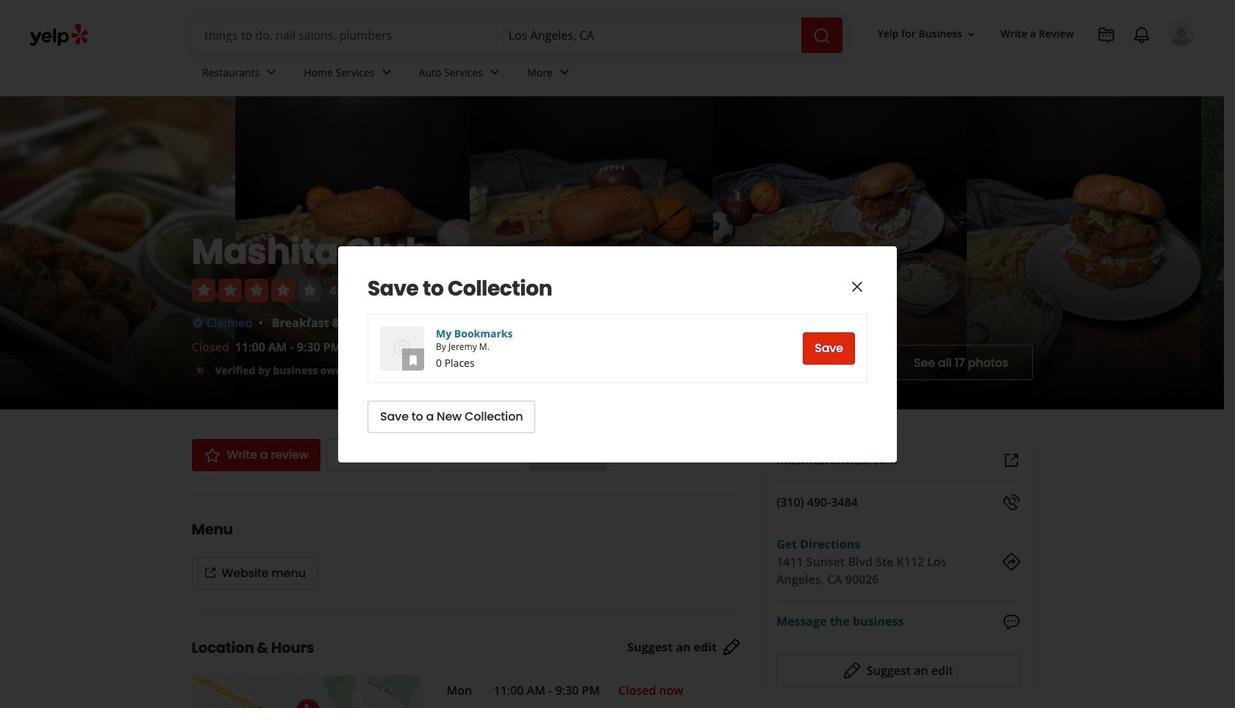 Task type: locate. For each thing, give the bounding box(es) containing it.
photo of mashita club - los angeles, ca, us. image
[[713, 96, 967, 410], [1201, 96, 1235, 410]]

24 pencil v2 image
[[723, 638, 740, 656], [843, 661, 861, 679]]

1 horizontal spatial photo of mashita club - los angeles, ca, us. image
[[1201, 96, 1235, 410]]

0 horizontal spatial photo of mashita club - los angeles, ca, us. image
[[713, 96, 967, 410]]

2 24 chevron down v2 image from the left
[[556, 64, 573, 81]]

24 camera v2 image
[[393, 338, 411, 356]]

directions to the business image
[[1002, 553, 1020, 571], [1002, 553, 1020, 571]]

0 vertical spatial 24 pencil v2 image
[[723, 638, 740, 656]]

24 chevron down v2 image
[[263, 64, 280, 81], [486, 64, 504, 81]]

24 star v2 image
[[203, 446, 221, 464]]

1 horizontal spatial 24 pencil v2 image
[[843, 661, 861, 679]]

0 horizontal spatial 24 pencil v2 image
[[723, 638, 740, 656]]

search image
[[813, 27, 830, 45]]

24 chevron down v2 image
[[378, 64, 395, 81], [556, 64, 573, 81]]

16 external link v2 image
[[204, 567, 216, 579]]

None search field
[[193, 18, 842, 53]]

business phone number image
[[1002, 493, 1020, 511], [1002, 493, 1020, 511]]

0 horizontal spatial 24 chevron down v2 image
[[378, 64, 395, 81]]

photo of mashita club - los angeles, ca, us. hot chicken sandwich image
[[470, 96, 713, 410]]

1 horizontal spatial 24 chevron down v2 image
[[486, 64, 504, 81]]

16 claim filled v2 image
[[192, 317, 203, 329]]

close image
[[848, 278, 866, 296]]

0 horizontal spatial 24 chevron down v2 image
[[263, 64, 280, 81]]

photo of mashita club - los angeles, ca, us. spicy chicken sandwich image
[[967, 96, 1201, 410]]

1 24 chevron down v2 image from the left
[[378, 64, 395, 81]]

24 camera v2 image
[[339, 446, 356, 464]]

24 save outline v2 image
[[542, 446, 560, 464]]

user actions element
[[866, 18, 1215, 109]]

1 horizontal spatial 24 chevron down v2 image
[[556, 64, 573, 81]]

menu element
[[168, 495, 740, 590]]

business website image
[[1002, 451, 1020, 469]]

1 photo of mashita club - los angeles, ca, us. image from the left
[[713, 96, 967, 410]]

region
[[368, 275, 868, 433]]

message the business image
[[1002, 613, 1020, 631], [1002, 613, 1020, 631]]

business categories element
[[190, 53, 1195, 96]]

dialog
[[0, 0, 1235, 708]]



Task type: describe. For each thing, give the bounding box(es) containing it.
photo of mashita club - los angeles, ca, us. sunset blvd roll with salmon sashimi and miso soup image
[[0, 96, 235, 410]]

1 vertical spatial 24 pencil v2 image
[[843, 661, 861, 679]]

16 chevron down v2 image
[[965, 28, 977, 40]]

location & hours element
[[168, 613, 764, 708]]

2 photo of mashita club - los angeles, ca, us. image from the left
[[1201, 96, 1235, 410]]

1 24 chevron down v2 image from the left
[[263, 64, 280, 81]]

2 24 chevron down v2 image from the left
[[486, 64, 504, 81]]

24 share v2 image
[[454, 446, 472, 464]]

map image
[[192, 676, 423, 708]]

24 pencil v2 image inside the location & hours element
[[723, 638, 740, 656]]

photo of mashita club - los angeles, ca, us. chicken sandwich image
[[235, 96, 470, 410]]

4.2 star rating image
[[192, 279, 321, 302]]

16 save v2 image
[[407, 354, 419, 366]]

projects image
[[1098, 26, 1115, 44]]

business website image
[[1002, 451, 1020, 469]]

notifications image
[[1133, 26, 1151, 44]]



Task type: vqa. For each thing, say whether or not it's contained in the screenshot.
Fisherman's Wharf
no



